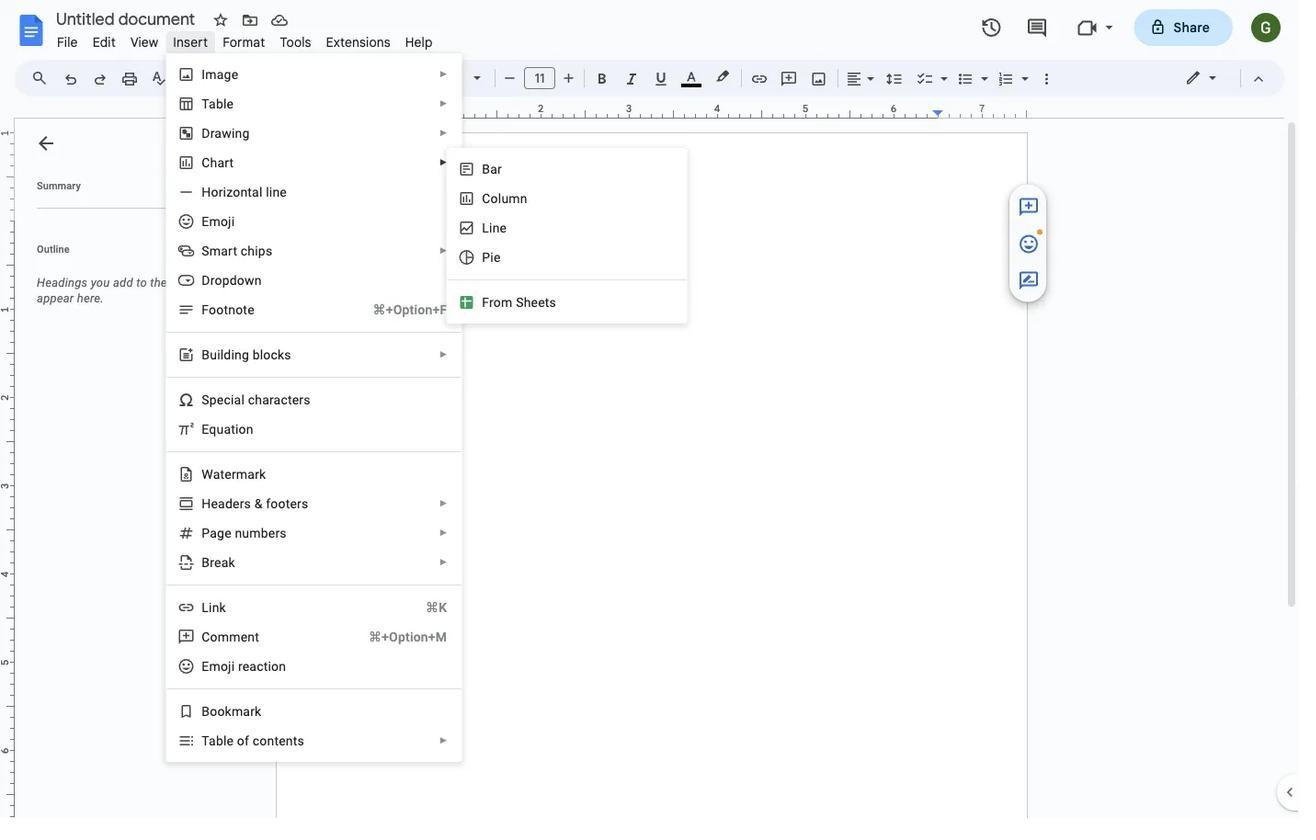 Task type: describe. For each thing, give the bounding box(es) containing it.
e quation
[[202, 422, 253, 437]]

brea
[[202, 555, 228, 570]]

column c element
[[482, 191, 533, 206]]

ment
[[229, 629, 259, 644]]

b for ar
[[482, 161, 490, 177]]

outline heading
[[15, 242, 265, 268]]

⌘+option+m
[[369, 629, 447, 644]]

heets
[[524, 295, 556, 310]]

add emoji reaction image
[[1018, 233, 1040, 255]]

menu bar banner
[[0, 0, 1299, 818]]

suggest edits image
[[1018, 270, 1040, 292]]

extensions menu item
[[319, 31, 398, 53]]

horizontal line r element
[[202, 184, 292, 200]]

ilding
[[217, 347, 249, 362]]

e
[[202, 422, 209, 437]]

equation e element
[[202, 422, 259, 437]]

foot
[[202, 302, 228, 317]]

tools menu item
[[273, 31, 319, 53]]

b for u
[[202, 347, 210, 362]]

ookmark
[[210, 704, 261, 719]]

e
[[224, 525, 231, 541]]

b ookmark
[[202, 704, 261, 719]]

help
[[405, 34, 433, 50]]

menu containing i
[[159, 0, 462, 818]]

insert menu item
[[166, 31, 215, 53]]

smart chips
[[202, 243, 272, 258]]

mage
[[205, 67, 238, 82]]

ie
[[490, 250, 501, 265]]

link l element
[[202, 600, 232, 615]]

chips
[[241, 243, 272, 258]]

smart chips z element
[[202, 243, 278, 258]]

b ar
[[482, 161, 502, 177]]

blocks
[[253, 347, 291, 362]]

t able
[[202, 96, 234, 111]]

bar b element
[[482, 161, 507, 177]]

d rawing
[[202, 125, 250, 141]]

edit
[[93, 34, 116, 50]]

► for table of content s
[[439, 735, 448, 746]]

page numbers g element
[[202, 525, 292, 541]]

from
[[482, 295, 513, 310]]

view menu item
[[123, 31, 166, 53]]

numbers
[[235, 525, 287, 541]]

special characters c element
[[202, 392, 316, 407]]

m
[[218, 629, 229, 644]]

emoji reaction
[[202, 659, 286, 674]]

able
[[209, 96, 234, 111]]

building blocks u element
[[202, 347, 297, 362]]

add
[[113, 276, 133, 290]]

ine
[[489, 220, 507, 235]]

► for i mage
[[439, 69, 448, 80]]

k
[[228, 555, 235, 570]]

⌘+option+f
[[373, 302, 447, 317]]

emoji for emoji reaction
[[202, 659, 235, 674]]

i
[[202, 67, 205, 82]]

menu containing b
[[446, 148, 687, 324]]

ote
[[236, 302, 254, 317]]

⌘+option+f element
[[351, 301, 447, 319]]

Menus field
[[23, 65, 63, 91]]

⌘k
[[426, 600, 447, 615]]

content
[[253, 733, 297, 748]]

b u ilding blocks
[[202, 347, 291, 362]]

ho r izontal line
[[202, 184, 287, 200]]

5 ► from the top
[[439, 245, 448, 256]]

image i element
[[202, 67, 244, 82]]

u
[[210, 347, 217, 362]]

l for ink
[[202, 600, 209, 615]]

l ink
[[202, 600, 226, 615]]

extensions
[[326, 34, 390, 50]]

pa
[[202, 525, 217, 541]]

Star checkbox
[[208, 7, 234, 33]]

► for d rawing
[[439, 128, 448, 138]]

h
[[202, 496, 211, 511]]

help menu item
[[398, 31, 440, 53]]

► for e numbers
[[439, 528, 448, 538]]

footnote n element
[[202, 302, 260, 317]]

ho
[[202, 184, 219, 200]]

menu bar inside menu bar banner
[[50, 24, 440, 54]]

outline
[[37, 243, 70, 255]]

Font size field
[[524, 67, 563, 90]]

headings
[[37, 276, 88, 290]]

dropdown 6 element
[[202, 273, 267, 288]]

share button
[[1134, 9, 1233, 46]]

watermark
[[202, 467, 266, 482]]

line
[[266, 184, 287, 200]]



Task type: locate. For each thing, give the bounding box(es) containing it.
application
[[0, 0, 1299, 818]]

1 vertical spatial emoji
[[202, 659, 235, 674]]

t
[[202, 96, 209, 111]]

quation
[[209, 422, 253, 437]]

view
[[130, 34, 158, 50]]

4 ► from the top
[[439, 157, 448, 168]]

headers & footers h element
[[202, 496, 314, 511]]

izontal
[[223, 184, 263, 200]]

► for brea k
[[439, 557, 448, 568]]

8 ► from the top
[[439, 528, 448, 538]]

b
[[482, 161, 490, 177], [202, 347, 210, 362], [202, 704, 210, 719]]

l up co
[[202, 600, 209, 615]]

Font size text field
[[525, 67, 554, 89]]

table of contents s element
[[202, 733, 310, 748]]

appear
[[37, 291, 74, 305]]

c olumn
[[482, 191, 527, 206]]

b left ilding
[[202, 347, 210, 362]]

b for ookmark
[[202, 704, 210, 719]]

7 ► from the top
[[439, 498, 448, 509]]

2 vertical spatial b
[[202, 704, 210, 719]]

Rename text field
[[50, 7, 206, 29]]

format
[[223, 34, 265, 50]]

g
[[217, 525, 224, 541]]

line l element
[[482, 220, 512, 235]]

b up c
[[482, 161, 490, 177]]

line & paragraph spacing image
[[884, 65, 905, 91]]

table
[[202, 733, 234, 748]]

d
[[202, 125, 210, 141]]

c
[[482, 191, 491, 206]]

add comment image
[[1018, 196, 1040, 218]]

from s heets
[[482, 295, 556, 310]]

10 ► from the top
[[439, 735, 448, 746]]

characters
[[248, 392, 310, 407]]

will
[[227, 276, 246, 290]]

edit menu item
[[85, 31, 123, 53]]

olumn
[[491, 191, 527, 206]]

n
[[228, 302, 236, 317]]

0 vertical spatial emoji
[[202, 214, 235, 229]]

eaders
[[211, 496, 251, 511]]

p ie
[[482, 250, 501, 265]]

the
[[150, 276, 167, 290]]

► for h eaders & footers
[[439, 498, 448, 509]]

drawing d element
[[202, 125, 255, 141]]

file
[[57, 34, 78, 50]]

you
[[91, 276, 110, 290]]

application containing share
[[0, 0, 1299, 818]]

2 emoji from the top
[[202, 659, 235, 674]]

of
[[237, 733, 249, 748]]

right margin image
[[933, 104, 1026, 118]]

document
[[170, 276, 224, 290]]

emoji 7 element
[[202, 214, 240, 229]]

chart
[[202, 155, 234, 170]]

&
[[254, 496, 263, 511]]

footers
[[266, 496, 308, 511]]

pie p element
[[482, 250, 506, 265]]

comment m element
[[202, 629, 265, 644]]

⌘k element
[[404, 599, 447, 617]]

share
[[1174, 19, 1210, 35]]

headings you add to the document will appear here.
[[37, 276, 246, 305]]

l ine
[[482, 220, 507, 235]]

here.
[[77, 291, 104, 305]]

1 ► from the top
[[439, 69, 448, 80]]

emoji reaction 5 element
[[202, 659, 292, 674]]

tools
[[280, 34, 311, 50]]

insert
[[173, 34, 208, 50]]

bookmark b element
[[202, 704, 267, 719]]

format menu item
[[215, 31, 273, 53]]

pa g e numbers
[[202, 525, 287, 541]]

1 vertical spatial b
[[202, 347, 210, 362]]

chart q element
[[202, 155, 239, 170]]

ar
[[490, 161, 502, 177]]

to
[[136, 276, 147, 290]]

table of content s
[[202, 733, 304, 748]]

b up table
[[202, 704, 210, 719]]

emoji up smart
[[202, 214, 235, 229]]

emoji for emoji 7 element in the left top of the page
[[202, 214, 235, 229]]

►
[[439, 69, 448, 80], [439, 98, 448, 109], [439, 128, 448, 138], [439, 157, 448, 168], [439, 245, 448, 256], [439, 349, 448, 360], [439, 498, 448, 509], [439, 528, 448, 538], [439, 557, 448, 568], [439, 735, 448, 746]]

top margin image
[[0, 133, 14, 226]]

3 ► from the top
[[439, 128, 448, 138]]

l up p
[[482, 220, 489, 235]]

2 ► from the top
[[439, 98, 448, 109]]

menu
[[159, 0, 462, 818], [446, 148, 687, 324]]

menu bar
[[50, 24, 440, 54]]

highlight color image
[[713, 65, 733, 87]]

summary heading
[[37, 178, 81, 193]]

1 horizontal spatial l
[[482, 220, 489, 235]]

spe
[[202, 392, 224, 407]]

brea k
[[202, 555, 235, 570]]

ial
[[231, 392, 245, 407]]

break k element
[[202, 555, 241, 570]]

co m ment
[[202, 629, 259, 644]]

► for t able
[[439, 98, 448, 109]]

spe c ial characters
[[202, 392, 310, 407]]

0 vertical spatial l
[[482, 220, 489, 235]]

0 horizontal spatial l
[[202, 600, 209, 615]]

r
[[219, 184, 223, 200]]

► for ilding blocks
[[439, 349, 448, 360]]

foot n ote
[[202, 302, 254, 317]]

from sheets s element
[[482, 295, 562, 310]]

document outline element
[[15, 119, 265, 818]]

summary
[[37, 180, 81, 191]]

⌘+option+m element
[[347, 628, 447, 646]]

mode and view toolbar
[[1171, 60, 1273, 97]]

text color image
[[681, 65, 701, 87]]

i mage
[[202, 67, 238, 82]]

s
[[297, 733, 304, 748]]

l for ine
[[482, 220, 489, 235]]

insert image image
[[809, 65, 830, 91]]

emoji
[[202, 214, 235, 229], [202, 659, 235, 674]]

file menu item
[[50, 31, 85, 53]]

0 vertical spatial b
[[482, 161, 490, 177]]

table t element
[[202, 96, 239, 111]]

emoji down the m
[[202, 659, 235, 674]]

h eaders & footers
[[202, 496, 308, 511]]

1 emoji from the top
[[202, 214, 235, 229]]

co
[[202, 629, 218, 644]]

smart
[[202, 243, 237, 258]]

6 ► from the top
[[439, 349, 448, 360]]

c
[[224, 392, 231, 407]]

dropdown
[[202, 273, 262, 288]]

menu bar containing file
[[50, 24, 440, 54]]

p
[[482, 250, 490, 265]]

l
[[482, 220, 489, 235], [202, 600, 209, 615]]

1 vertical spatial l
[[202, 600, 209, 615]]

9 ► from the top
[[439, 557, 448, 568]]

s
[[516, 295, 524, 310]]

main toolbar
[[54, 0, 1061, 522]]

rawing
[[210, 125, 250, 141]]

ink
[[209, 600, 226, 615]]

reaction
[[238, 659, 286, 674]]

watermark j element
[[202, 467, 272, 482]]



Task type: vqa. For each thing, say whether or not it's contained in the screenshot.
Background
no



